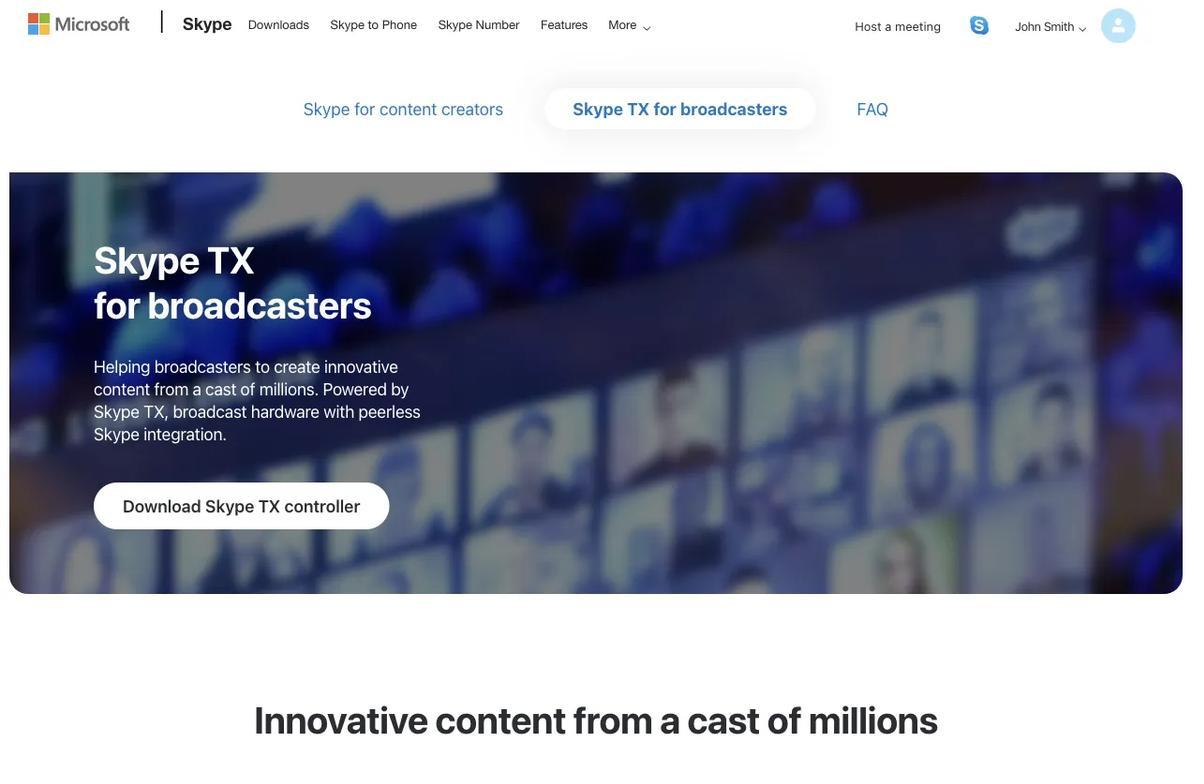 Task type: locate. For each thing, give the bounding box(es) containing it.
for down skype to phone
[[355, 98, 375, 119]]

more
[[609, 17, 637, 31]]

john smith link
[[1001, 2, 1137, 50]]

broadcasters inside "helping broadcasters to create innovative content from a cast of millions. powered by skype tx, broadcast hardware with peerless skype integration."
[[154, 356, 251, 377]]

0 horizontal spatial a
[[193, 379, 201, 399]]

1 horizontal spatial broadcasters
[[681, 98, 788, 119]]

for
[[355, 98, 375, 119], [654, 98, 677, 119]]

cast
[[205, 379, 237, 399], [688, 698, 760, 742]]

to left create
[[255, 356, 270, 377]]

phone
[[382, 17, 417, 31]]

a inside "helping broadcasters to create innovative content from a cast of millions. powered by skype tx, broadcast hardware with peerless skype integration."
[[193, 379, 201, 399]]

skype tx for broadcasters
[[94, 238, 372, 327]]

tx for for broadcasters
[[207, 238, 255, 282]]

cast inside "helping broadcasters to create innovative content from a cast of millions. powered by skype tx, broadcast hardware with peerless skype integration."
[[205, 379, 237, 399]]

1 vertical spatial a
[[193, 379, 201, 399]]

0 horizontal spatial tx
[[207, 238, 255, 282]]

1 vertical spatial tx
[[207, 238, 255, 282]]

1 horizontal spatial from
[[574, 698, 653, 742]]

1 vertical spatial cast
[[688, 698, 760, 742]]

main content
[[0, 69, 1193, 758]]

tx inside skype tx for broadcasters
[[207, 238, 255, 282]]

downloads
[[248, 17, 309, 31]]

1 horizontal spatial for
[[654, 98, 677, 119]]

tx
[[627, 98, 650, 119], [207, 238, 255, 282], [258, 496, 281, 516]]

more button
[[597, 1, 666, 48]]

2 vertical spatial tx
[[258, 496, 281, 516]]

creators
[[442, 98, 504, 119]]

0 vertical spatial from
[[154, 379, 189, 399]]

of inside "helping broadcasters to create innovative content from a cast of millions. powered by skype tx, broadcast hardware with peerless skype integration."
[[241, 379, 255, 399]]

a
[[885, 19, 892, 33], [193, 379, 201, 399], [660, 698, 680, 742]]

1 horizontal spatial to
[[368, 17, 379, 31]]

for down more dropdown button
[[654, 98, 677, 119]]

of left millions.
[[241, 379, 255, 399]]

1 horizontal spatial cast
[[688, 698, 760, 742]]

integration.
[[144, 424, 227, 444]]

download
[[123, 496, 201, 516]]

content
[[380, 98, 437, 119], [94, 379, 150, 399], [435, 698, 566, 742]]

from
[[154, 379, 189, 399], [574, 698, 653, 742]]

skype for content creators
[[304, 98, 504, 119]]

arrow down image
[[1072, 18, 1094, 40]]

tx for for
[[627, 98, 650, 119]]

0 vertical spatial tx
[[627, 98, 650, 119]]

1 horizontal spatial tx
[[258, 496, 281, 516]]

0 vertical spatial of
[[241, 379, 255, 399]]

menu bar containing host a meeting
[[6, 2, 1160, 99]]

skype tx for broadcasters
[[573, 98, 788, 119]]

skype for skype to phone
[[331, 17, 365, 31]]

0 horizontal spatial to
[[255, 356, 270, 377]]

0 vertical spatial content
[[380, 98, 437, 119]]

0 horizontal spatial cast
[[205, 379, 237, 399]]

1 vertical spatial of
[[768, 698, 802, 742]]

broadcasters
[[681, 98, 788, 119], [154, 356, 251, 377]]

2 horizontal spatial a
[[885, 19, 892, 33]]

of
[[241, 379, 255, 399], [768, 698, 802, 742]]

0 vertical spatial broadcasters
[[681, 98, 788, 119]]

host a meeting
[[855, 19, 942, 33]]

number
[[476, 17, 520, 31]]

1 horizontal spatial a
[[660, 698, 680, 742]]

0 vertical spatial cast
[[205, 379, 237, 399]]

main content containing skype tx for broadcasters
[[0, 69, 1193, 758]]

for broadcasters
[[94, 283, 372, 327]]

faq link
[[858, 98, 889, 119]]

 link
[[971, 16, 989, 35]]

skype inside skype tx for broadcasters
[[94, 238, 200, 282]]

tx,
[[144, 401, 169, 422]]

of left the millions
[[768, 698, 802, 742]]

skype
[[183, 13, 232, 33], [331, 17, 365, 31], [439, 17, 473, 31], [304, 98, 350, 119], [573, 98, 624, 119], [94, 238, 200, 282], [94, 401, 140, 422], [94, 424, 140, 444], [205, 496, 254, 516]]

2 horizontal spatial tx
[[627, 98, 650, 119]]

1 vertical spatial broadcasters
[[154, 356, 251, 377]]

1 vertical spatial from
[[574, 698, 653, 742]]

0 vertical spatial a
[[885, 19, 892, 33]]

microsoft image
[[28, 13, 129, 35]]

1 vertical spatial to
[[255, 356, 270, 377]]

menu bar
[[6, 2, 1160, 99]]

millions.
[[259, 379, 319, 399]]

tx left controller
[[258, 496, 281, 516]]

to left the phone
[[368, 17, 379, 31]]

host
[[855, 19, 882, 33]]

avatar image
[[1102, 8, 1137, 43]]

1 vertical spatial content
[[94, 379, 150, 399]]

0 horizontal spatial of
[[241, 379, 255, 399]]

tx up for broadcasters
[[207, 238, 255, 282]]

to
[[368, 17, 379, 31], [255, 356, 270, 377]]

0 horizontal spatial broadcasters
[[154, 356, 251, 377]]

tx down more dropdown button
[[627, 98, 650, 119]]

skype for skype tx for broadcasters
[[94, 238, 200, 282]]

features
[[541, 17, 588, 31]]

0 horizontal spatial from
[[154, 379, 189, 399]]

0 horizontal spatial for
[[355, 98, 375, 119]]

by
[[391, 379, 409, 399]]



Task type: describe. For each thing, give the bounding box(es) containing it.
hardware
[[251, 401, 320, 422]]

helping
[[94, 356, 150, 377]]

skype tx for broadcasters link
[[573, 98, 788, 119]]

2 vertical spatial content
[[435, 698, 566, 742]]

a inside 'link'
[[885, 19, 892, 33]]

millions
[[809, 698, 939, 742]]

skype for skype for content creators
[[304, 98, 350, 119]]

1 horizontal spatial of
[[768, 698, 802, 742]]

innovative content from a cast of millions
[[254, 698, 939, 742]]

skype link
[[173, 1, 238, 52]]

from inside "helping broadcasters to create innovative content from a cast of millions. powered by skype tx, broadcast hardware with peerless skype integration."
[[154, 379, 189, 399]]

skype for skype number
[[439, 17, 473, 31]]

meeting
[[895, 19, 942, 33]]

download skype tx controller
[[123, 496, 361, 516]]

to inside "helping broadcasters to create innovative content from a cast of millions. powered by skype tx, broadcast hardware with peerless skype integration."
[[255, 356, 270, 377]]

2 vertical spatial a
[[660, 698, 680, 742]]

0 vertical spatial to
[[368, 17, 379, 31]]

features link
[[533, 1, 597, 46]]

innovative
[[324, 356, 398, 377]]

content inside "helping broadcasters to create innovative content from a cast of millions. powered by skype tx, broadcast hardware with peerless skype integration."
[[94, 379, 150, 399]]

2 for from the left
[[654, 98, 677, 119]]

skype to phone
[[331, 17, 417, 31]]

skype for content creators link
[[304, 98, 504, 119]]

smith
[[1044, 19, 1075, 33]]

host a meeting link
[[840, 2, 957, 50]]

innovative
[[254, 698, 428, 742]]

skype for skype
[[183, 13, 232, 33]]

helping broadcasters to create innovative content from a cast of millions. powered by skype tx, broadcast hardware with peerless skype integration.
[[94, 356, 421, 444]]

skype to phone link
[[322, 1, 426, 46]]

skype number link
[[430, 1, 528, 46]]

downloads link
[[240, 1, 318, 46]]

powered
[[323, 379, 387, 399]]

download skype tx controller link
[[94, 483, 390, 530]]

create
[[274, 356, 320, 377]]

skype number
[[439, 17, 520, 31]]

john
[[1016, 19, 1041, 33]]

peerless
[[359, 401, 421, 422]]

john smith
[[1016, 19, 1075, 33]]

broadcast
[[173, 401, 247, 422]]

with
[[324, 401, 354, 422]]

faq
[[858, 98, 889, 119]]

skype for skype tx for broadcasters
[[573, 98, 624, 119]]

1 for from the left
[[355, 98, 375, 119]]

controller
[[285, 496, 361, 516]]



Task type: vqa. For each thing, say whether or not it's contained in the screenshot.
the bottom the a
yes



